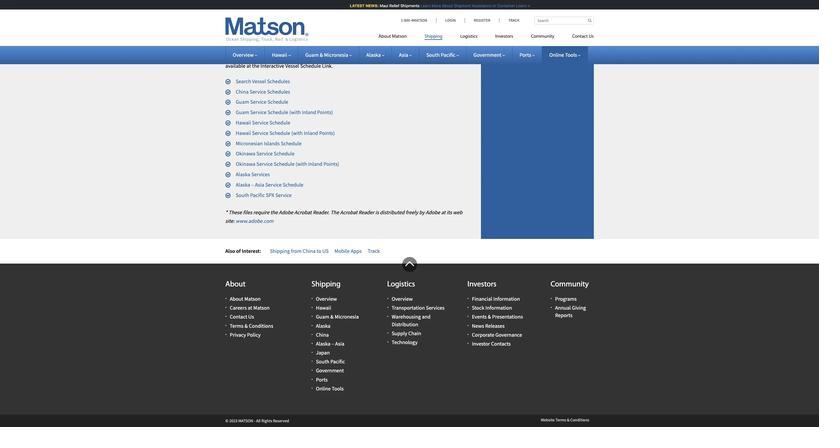 Task type: locate. For each thing, give the bounding box(es) containing it.
customer
[[252, 54, 274, 61]]

guam left 4-
[[306, 51, 319, 58]]

1 horizontal spatial us
[[589, 34, 594, 39]]

south pacific link down japan link
[[316, 358, 345, 365]]

continuously
[[293, 45, 322, 52]]

schedule for hawaii service schedule (with inland points)
[[270, 130, 290, 136]]

0 vertical spatial south pacific link
[[427, 51, 459, 58]]

0 vertical spatial online
[[550, 51, 565, 58]]

0 horizontal spatial pacific
[[250, 192, 265, 199]]

at left its
[[442, 209, 446, 216]]

south pacific link
[[427, 51, 459, 58], [316, 358, 345, 365]]

0 horizontal spatial 800-
[[320, 54, 330, 61]]

0 vertical spatial points)
[[318, 109, 333, 116]]

points) for hawaii service schedule (with inland points)
[[319, 130, 335, 136]]

conditions
[[249, 322, 273, 329], [571, 417, 590, 423]]

& up news releases "link"
[[488, 313, 491, 320]]

to up matson
[[343, 45, 347, 52]]

logistics up 'please'
[[461, 34, 478, 39]]

& up "alaska – asia" link at the left bottom
[[331, 313, 334, 320]]

guam & micronesia link
[[306, 51, 352, 58], [316, 313, 359, 320]]

0 horizontal spatial conditions
[[249, 322, 273, 329]]

0 vertical spatial investors
[[496, 34, 514, 39]]

schedule up okinawa service schedule (with inland points)
[[274, 150, 295, 157]]

us inside the about matson careers at matson contact us terms & conditions privacy policy
[[249, 313, 254, 320]]

services up 'alaska – asia service schedule'
[[252, 171, 270, 178]]

1 vertical spatial schedules
[[267, 78, 290, 85]]

matson for about matson careers at matson contact us terms & conditions privacy policy
[[245, 296, 261, 302]]

1 vertical spatial logistics
[[388, 281, 415, 289]]

footer
[[0, 257, 820, 427]]

the up your
[[365, 45, 373, 52]]

is right history
[[447, 54, 450, 61]]

1 vertical spatial okinawa
[[236, 161, 256, 167]]

at inside the about matson careers at matson contact us terms & conditions privacy policy
[[248, 305, 252, 311]]

micronesia inside overview hawaii guam & micronesia alaska china alaska – asia japan south pacific government ports online tools
[[335, 313, 359, 320]]

0 horizontal spatial asia
[[255, 181, 264, 188]]

matson up careers at matson link
[[245, 296, 261, 302]]

0 horizontal spatial china
[[236, 88, 249, 95]]

acrobat right the the
[[340, 209, 358, 216]]

terms right website
[[556, 417, 567, 423]]

government link down top menu navigation
[[474, 51, 505, 58]]

warehousing
[[392, 313, 421, 320]]

contact down careers
[[230, 313, 247, 320]]

service down china service schedules link
[[250, 99, 267, 105]]

programs link
[[556, 296, 577, 302]]

require
[[253, 209, 270, 216]]

hawaii inside overview hawaii guam & micronesia alaska china alaska – asia japan south pacific government ports online tools
[[316, 305, 332, 311]]

1 vertical spatial about matson link
[[230, 296, 261, 302]]

0 horizontal spatial acrobat
[[295, 209, 312, 216]]

pacific for south pacific spx service
[[250, 192, 265, 199]]

contact
[[573, 34, 588, 39], [230, 313, 247, 320]]

government
[[474, 51, 502, 58], [316, 367, 344, 374]]

investors down register link
[[496, 34, 514, 39]]

are
[[284, 45, 291, 52]]

1 vertical spatial investors
[[468, 281, 497, 289]]

guam
[[306, 51, 319, 58], [236, 99, 249, 105], [236, 109, 249, 116], [316, 313, 330, 320]]

1 horizontal spatial 1-
[[401, 18, 404, 23]]

schedule down the okinawa service schedule
[[274, 161, 295, 167]]

hawaii link up china link
[[316, 305, 332, 311]]

overview inside overview transportation services warehousing and distribution supply chain technology
[[392, 296, 413, 302]]

schedule for guam service schedule
[[268, 99, 288, 105]]

investors up financial
[[468, 281, 497, 289]]

1 horizontal spatial the
[[271, 209, 278, 216]]

1 vertical spatial south pacific link
[[316, 358, 345, 365]]

the
[[331, 209, 339, 216]]

points) for guam service schedule (with inland points)
[[318, 109, 333, 116]]

rights
[[262, 418, 272, 424]]

1-800-4matson link
[[401, 18, 436, 23]]

government down japan link
[[316, 367, 344, 374]]

government link down japan link
[[316, 367, 344, 374]]

guam up china link
[[316, 313, 330, 320]]

financial information link
[[472, 296, 520, 302]]

0 vertical spatial online tools link
[[550, 51, 581, 58]]

0 horizontal spatial –
[[252, 181, 254, 188]]

guam service schedule
[[236, 99, 288, 105]]

0 horizontal spatial south
[[236, 192, 249, 199]]

tools inside overview hawaii guam & micronesia alaska china alaska – asia japan south pacific government ports online tools
[[332, 385, 344, 392]]

0 vertical spatial matson
[[392, 34, 407, 39]]

okinawa for okinawa service schedule
[[236, 150, 256, 157]]

information up stock information link at right bottom
[[494, 296, 520, 302]]

okinawa
[[236, 150, 256, 157], [236, 161, 256, 167]]

schedule for guam service schedule (with inland points)
[[268, 109, 288, 116]]

0 horizontal spatial online
[[316, 385, 331, 392]]

at right careers
[[248, 305, 252, 311]]

1 horizontal spatial shipping
[[312, 281, 341, 289]]

track link right apps
[[368, 248, 380, 255]]

& left 4-
[[320, 51, 323, 58]]

800- down 'shipments'
[[404, 18, 412, 23]]

please
[[448, 45, 463, 52]]

privacy
[[230, 331, 246, 338]]

logistics
[[461, 34, 478, 39], [388, 281, 415, 289]]

search image
[[589, 18, 592, 22]]

1-
[[401, 18, 404, 23], [316, 54, 320, 61]]

0 vertical spatial pacific
[[441, 51, 456, 58]]

(with for okinawa service schedule (with inland points)
[[296, 161, 307, 167]]

1 vertical spatial inland
[[304, 130, 318, 136]]

matson's
[[226, 45, 245, 52]]

track right apps
[[368, 248, 380, 255]]

ports link
[[520, 51, 535, 58], [316, 376, 328, 383]]

inland for guam service schedule (with inland points)
[[302, 109, 316, 116]]

*
[[226, 209, 228, 216]]

about
[[439, 3, 449, 8], [379, 34, 391, 39], [226, 281, 246, 289], [230, 296, 243, 302]]

1 horizontal spatial online
[[550, 51, 565, 58]]

footer containing about
[[0, 257, 820, 427]]

logistics down backtop image
[[388, 281, 415, 289]]

asia inside overview hawaii guam & micronesia alaska china alaska – asia japan south pacific government ports online tools
[[335, 340, 345, 347]]

schedules up are
[[264, 24, 324, 42]]

ports inside overview hawaii guam & micronesia alaska china alaska – asia japan south pacific government ports online tools
[[316, 376, 328, 383]]

schedules down interactive
[[267, 78, 290, 85]]

schedule for okinawa service schedule
[[274, 150, 295, 157]]

alaska for alaska
[[367, 51, 381, 58]]

0 vertical spatial shipping
[[425, 34, 443, 39]]

community inside top menu navigation
[[531, 34, 555, 39]]

contact inside top menu navigation
[[573, 34, 588, 39]]

schedule up islands
[[270, 130, 290, 136]]

about matson link up careers at matson link
[[230, 296, 261, 302]]

at down the our
[[247, 62, 251, 69]]

&
[[320, 51, 323, 58], [331, 313, 334, 320], [488, 313, 491, 320], [245, 322, 248, 329], [567, 417, 570, 423]]

1-800-4matson
[[401, 18, 428, 23]]

800- inside matson's vessel schedules are continuously updated to display the most current sailing information. please contact our customer support center at 1-800-4-matson for all your shipping needs. vessel history is available at the interactive vessel schedule link.
[[320, 54, 330, 61]]

1 horizontal spatial about matson link
[[379, 31, 416, 43]]

hawaii link up interactive
[[272, 51, 291, 58]]

0 horizontal spatial adobe
[[279, 209, 293, 216]]

service down hawaii service schedule 'link'
[[252, 130, 269, 136]]

0 vertical spatial tools
[[566, 51, 578, 58]]

1 horizontal spatial overview link
[[316, 296, 337, 302]]

0 vertical spatial asia
[[399, 51, 409, 58]]

alaska
[[367, 51, 381, 58], [236, 171, 250, 178], [236, 181, 250, 188], [316, 322, 331, 329], [316, 340, 331, 347]]

alaska – asia service schedule link
[[236, 181, 304, 188]]

2 vertical spatial (with
[[296, 161, 307, 167]]

okinawa down the micronesian
[[236, 150, 256, 157]]

0 horizontal spatial alaska link
[[316, 322, 331, 329]]

ports down community link
[[520, 51, 532, 58]]

alaska link up china link
[[316, 322, 331, 329]]

website
[[541, 417, 555, 423]]

mobile
[[335, 248, 350, 255]]

0 vertical spatial (with
[[290, 109, 301, 116]]

inland
[[302, 109, 316, 116], [304, 130, 318, 136], [308, 161, 323, 167]]

its
[[447, 209, 452, 216]]

china up "alaska – asia" link at the left bottom
[[316, 331, 329, 338]]

1 horizontal spatial pacific
[[331, 358, 345, 365]]

service up spx
[[266, 181, 282, 188]]

government inside overview hawaii guam & micronesia alaska china alaska – asia japan south pacific government ports online tools
[[316, 367, 344, 374]]

2 vertical spatial pacific
[[331, 358, 345, 365]]

guam service schedule (with inland points) link
[[236, 109, 333, 116]]

contact us link down search image
[[564, 31, 594, 43]]

site:
[[226, 218, 235, 225]]

china down "search"
[[236, 88, 249, 95]]

alaska right for
[[367, 51, 381, 58]]

0 vertical spatial south
[[427, 51, 440, 58]]

ports link down community link
[[520, 51, 535, 58]]

(with for hawaii service schedule (with inland points)
[[292, 130, 303, 136]]

1 vertical spatial 800-
[[320, 54, 330, 61]]

contact
[[226, 54, 242, 61]]

is
[[447, 54, 450, 61], [376, 209, 379, 216]]

technology link
[[392, 339, 418, 346]]

1 vertical spatial pacific
[[250, 192, 265, 199]]

about for about
[[226, 281, 246, 289]]

south for south pacific
[[427, 51, 440, 58]]

points)
[[318, 109, 333, 116], [319, 130, 335, 136], [324, 161, 339, 167]]

service down micronesian islands schedule link
[[257, 150, 273, 157]]

track down 'loans'
[[509, 18, 520, 23]]

contact us link down careers
[[230, 313, 254, 320]]

south down japan link
[[316, 358, 330, 365]]

track link down container
[[500, 18, 520, 23]]

4matson
[[412, 18, 428, 23]]

(with
[[290, 109, 301, 116], [292, 130, 303, 136], [296, 161, 307, 167]]

investors
[[496, 34, 514, 39], [468, 281, 497, 289]]

– inside overview hawaii guam & micronesia alaska china alaska – asia japan south pacific government ports online tools
[[332, 340, 334, 347]]

matson inside top menu navigation
[[392, 34, 407, 39]]

1 vertical spatial tools
[[332, 385, 344, 392]]

0 horizontal spatial 1-
[[316, 54, 320, 61]]

investors inside top menu navigation
[[496, 34, 514, 39]]

the right require
[[271, 209, 278, 216]]

schedules for search vessel schedules
[[267, 78, 290, 85]]

service down guam service schedule link
[[250, 109, 267, 116]]

& inside the about matson careers at matson contact us terms & conditions privacy policy
[[245, 322, 248, 329]]

china right 'from'
[[303, 248, 316, 255]]

ports down japan
[[316, 376, 328, 383]]

at
[[310, 54, 315, 61], [247, 62, 251, 69], [442, 209, 446, 216], [248, 305, 252, 311]]

0 vertical spatial to
[[343, 45, 347, 52]]

latest
[[346, 3, 361, 8]]

matson up current
[[392, 34, 407, 39]]

2 okinawa from the top
[[236, 161, 256, 167]]

support
[[275, 54, 293, 61]]

shipments
[[397, 3, 416, 8]]

china
[[236, 88, 249, 95], [303, 248, 316, 255], [316, 331, 329, 338]]

mobile apps link
[[335, 248, 362, 255]]

1 horizontal spatial adobe
[[426, 209, 440, 216]]

pacific down shipping link
[[441, 51, 456, 58]]

1 acrobat from the left
[[295, 209, 312, 216]]

pacific down "alaska – asia" link at the left bottom
[[331, 358, 345, 365]]

1 vertical spatial track
[[368, 248, 380, 255]]

1 vertical spatial micronesia
[[335, 313, 359, 320]]

1- down continuously
[[316, 54, 320, 61]]

points) for okinawa service schedule (with inland points)
[[324, 161, 339, 167]]

0 vertical spatial hawaii link
[[272, 51, 291, 58]]

0 vertical spatial us
[[589, 34, 594, 39]]

learn
[[417, 3, 427, 8]]

china inside overview hawaii guam & micronesia alaska china alaska – asia japan south pacific government ports online tools
[[316, 331, 329, 338]]

track link
[[500, 18, 520, 23], [368, 248, 380, 255]]

about matson link
[[379, 31, 416, 43], [230, 296, 261, 302]]

2 vertical spatial asia
[[335, 340, 345, 347]]

section
[[474, 11, 602, 239]]

1 vertical spatial alaska link
[[316, 322, 331, 329]]

1 horizontal spatial acrobat
[[340, 209, 358, 216]]

schedule down okinawa service schedule (with inland points)
[[283, 181, 304, 188]]

0 vertical spatial government
[[474, 51, 502, 58]]

service up guam service schedule
[[250, 88, 266, 95]]

interest:
[[242, 248, 261, 255]]

0 horizontal spatial track
[[368, 248, 380, 255]]

1 vertical spatial services
[[426, 305, 445, 311]]

to inside matson's vessel schedules are continuously updated to display the most current sailing information. please contact our customer support center at 1-800-4-matson for all your shipping needs. vessel history is available at the interactive vessel schedule link.
[[343, 45, 347, 52]]

guam down "search"
[[236, 99, 249, 105]]

reader.
[[313, 209, 330, 216]]

vessel down support
[[286, 62, 299, 69]]

service for okinawa service schedule
[[257, 150, 273, 157]]

container
[[494, 3, 511, 8]]

about inside the about matson careers at matson contact us terms & conditions privacy policy
[[230, 296, 243, 302]]

is inside * these files require the adobe acrobat reader. the acrobat reader is distributed freely by adobe at its web site:
[[376, 209, 379, 216]]

of
[[236, 248, 241, 255]]

interactive
[[261, 62, 284, 69]]

guam inside overview hawaii guam & micronesia alaska china alaska – asia japan south pacific government ports online tools
[[316, 313, 330, 320]]

2 vertical spatial the
[[271, 209, 278, 216]]

alaska link
[[367, 51, 385, 58], [316, 322, 331, 329]]

schedule down "center"
[[300, 62, 321, 69]]

alaska link right for
[[367, 51, 385, 58]]

1 horizontal spatial to
[[343, 45, 347, 52]]

1 vertical spatial hawaii link
[[316, 305, 332, 311]]

us down search image
[[589, 34, 594, 39]]

service down guam service schedule
[[252, 119, 269, 126]]

contact inside the about matson careers at matson contact us terms & conditions privacy policy
[[230, 313, 247, 320]]

0 vertical spatial services
[[252, 171, 270, 178]]

2 vertical spatial shipping
[[312, 281, 341, 289]]

1 vertical spatial government
[[316, 367, 344, 374]]

pacific for south pacific
[[441, 51, 456, 58]]

us up terms & conditions link
[[249, 313, 254, 320]]

south pacific link inside footer
[[316, 358, 345, 365]]

vessel
[[226, 24, 261, 42], [415, 54, 429, 61], [286, 62, 299, 69], [252, 78, 266, 85]]

hawaii link
[[272, 51, 291, 58], [316, 305, 332, 311]]

online tools
[[550, 51, 578, 58]]

1 horizontal spatial china
[[303, 248, 316, 255]]

south down shipping link
[[427, 51, 440, 58]]

japan
[[316, 349, 330, 356]]

overview transportation services warehousing and distribution supply chain technology
[[392, 296, 445, 346]]

services inside overview transportation services warehousing and distribution supply chain technology
[[426, 305, 445, 311]]

south up files
[[236, 192, 249, 199]]

alaska up alaska – asia service schedule link
[[236, 171, 250, 178]]

0 horizontal spatial terms
[[230, 322, 244, 329]]

1 horizontal spatial track link
[[500, 18, 520, 23]]

to
[[343, 45, 347, 52], [317, 248, 322, 255]]

okinawa up 'alaska services'
[[236, 161, 256, 167]]

service down okinawa service schedule link in the left top of the page
[[257, 161, 273, 167]]

the inside * these files require the adobe acrobat reader. the acrobat reader is distributed freely by adobe at its web site:
[[271, 209, 278, 216]]

0 vertical spatial inland
[[302, 109, 316, 116]]

about matson link for shipping link
[[379, 31, 416, 43]]

1 vertical spatial online
[[316, 385, 331, 392]]

2 horizontal spatial asia
[[399, 51, 409, 58]]

0 vertical spatial government link
[[474, 51, 505, 58]]

matson for about matson
[[392, 34, 407, 39]]

2 horizontal spatial shipping
[[425, 34, 443, 39]]

1 horizontal spatial is
[[447, 54, 450, 61]]

contact us link
[[564, 31, 594, 43], [230, 313, 254, 320]]

Search search field
[[535, 17, 594, 24]]

schedule for hawaii service schedule
[[270, 119, 290, 126]]

the down the customer
[[252, 62, 260, 69]]

about inside top menu navigation
[[379, 34, 391, 39]]

& up privacy policy link on the bottom of the page
[[245, 322, 248, 329]]

most
[[374, 45, 385, 52]]

about matson link up current
[[379, 31, 416, 43]]

about for about matson careers at matson contact us terms & conditions privacy policy
[[230, 296, 243, 302]]

1 horizontal spatial terms
[[556, 417, 567, 423]]

0 horizontal spatial us
[[249, 313, 254, 320]]

1- down 'shipments'
[[401, 18, 404, 23]]

1 vertical spatial points)
[[319, 130, 335, 136]]

0 horizontal spatial logistics
[[388, 281, 415, 289]]

services up and
[[426, 305, 445, 311]]

guam for guam & micronesia
[[306, 51, 319, 58]]

None search field
[[535, 17, 594, 24]]

shipping from china to us
[[270, 248, 329, 255]]

inland for okinawa service schedule (with inland points)
[[308, 161, 323, 167]]

schedule down hawaii service schedule (with inland points) "link"
[[281, 140, 302, 147]]

asia
[[399, 51, 409, 58], [255, 181, 264, 188], [335, 340, 345, 347]]

corporate
[[472, 331, 495, 338]]

1 vertical spatial 1-
[[316, 54, 320, 61]]

service for guam service schedule
[[250, 99, 267, 105]]

login
[[446, 18, 456, 23]]

pacific left spx
[[250, 192, 265, 199]]

careers at matson link
[[230, 305, 270, 311]]

0 vertical spatial 800-
[[404, 18, 412, 23]]

2 vertical spatial china
[[316, 331, 329, 338]]

1 horizontal spatial alaska link
[[367, 51, 385, 58]]

1 horizontal spatial track
[[509, 18, 520, 23]]

2 horizontal spatial overview
[[392, 296, 413, 302]]

community up programs
[[551, 281, 589, 289]]

alaska down 'alaska services'
[[236, 181, 250, 188]]

contact down search search box
[[573, 34, 588, 39]]

adobe right require
[[279, 209, 293, 216]]

is right reader at left
[[376, 209, 379, 216]]

government down top menu navigation
[[474, 51, 502, 58]]

community down search search box
[[531, 34, 555, 39]]

0 horizontal spatial contact us link
[[230, 313, 254, 320]]

overview
[[233, 51, 254, 58], [316, 296, 337, 302], [392, 296, 413, 302]]

1 vertical spatial guam & micronesia link
[[316, 313, 359, 320]]

overview inside overview hawaii guam & micronesia alaska china alaska – asia japan south pacific government ports online tools
[[316, 296, 337, 302]]

south
[[427, 51, 440, 58], [236, 192, 249, 199], [316, 358, 330, 365]]

2023 matson
[[229, 418, 253, 424]]

annual
[[556, 305, 571, 311]]

0 vertical spatial is
[[447, 54, 450, 61]]

1 okinawa from the top
[[236, 150, 256, 157]]

0 vertical spatial okinawa
[[236, 150, 256, 157]]

1 horizontal spatial services
[[426, 305, 445, 311]]

alaska for alaska – asia service schedule
[[236, 181, 250, 188]]

shipping
[[425, 34, 443, 39], [270, 248, 290, 255], [312, 281, 341, 289]]

ports
[[520, 51, 532, 58], [316, 376, 328, 383]]

adobe right by
[[426, 209, 440, 216]]

conditions inside the about matson careers at matson contact us terms & conditions privacy policy
[[249, 322, 273, 329]]

matson up terms & conditions link
[[254, 305, 270, 311]]

at down continuously
[[310, 54, 315, 61]]

2 vertical spatial south
[[316, 358, 330, 365]]

schedule down guam service schedule (with inland points)
[[270, 119, 290, 126]]

hawaii for hawaii service schedule
[[236, 119, 251, 126]]

acrobat left "reader."
[[295, 209, 312, 216]]

schedules down the search vessel schedules link
[[267, 88, 290, 95]]

guam & micronesia link for hawaii link corresponding to the asia link
[[306, 51, 352, 58]]



Task type: describe. For each thing, give the bounding box(es) containing it.
alaska for alaska services
[[236, 171, 250, 178]]

contact us
[[573, 34, 594, 39]]

hawaii service schedule (with inland points)
[[236, 130, 335, 136]]

service for guam service schedule (with inland points)
[[250, 109, 267, 116]]

investors link
[[487, 31, 522, 43]]

overview link for shipping
[[316, 296, 337, 302]]

alaska up china link
[[316, 322, 331, 329]]

0 vertical spatial 1-
[[401, 18, 404, 23]]

1 vertical spatial information
[[486, 305, 512, 311]]

alaska services
[[236, 171, 270, 178]]

reserved
[[273, 418, 289, 424]]

hawaii service schedule
[[236, 119, 290, 126]]

alaska link for china link
[[316, 322, 331, 329]]

www.adobe.com
[[236, 218, 274, 225]]

0 vertical spatial information
[[494, 296, 520, 302]]

vessel up china service schedules link
[[252, 78, 266, 85]]

service for china service schedules
[[250, 88, 266, 95]]

overview link for logistics
[[392, 296, 413, 302]]

okinawa for okinawa service schedule (with inland points)
[[236, 161, 256, 167]]

more
[[428, 3, 438, 8]]

1 vertical spatial asia
[[255, 181, 264, 188]]

0 horizontal spatial overview link
[[233, 51, 258, 58]]

okinawa service schedule link
[[236, 150, 295, 157]]

maui
[[376, 3, 385, 8]]

south pacific
[[427, 51, 456, 58]]

guam & micronesia link for hawaii link related to china link
[[316, 313, 359, 320]]

1 horizontal spatial tools
[[566, 51, 578, 58]]

0 vertical spatial micronesia
[[324, 51, 349, 58]]

south inside overview hawaii guam & micronesia alaska china alaska – asia japan south pacific government ports online tools
[[316, 358, 330, 365]]

south pacific spx service link
[[236, 192, 292, 199]]

service for hawaii service schedule
[[252, 119, 269, 126]]

shipping inside footer
[[312, 281, 341, 289]]

history
[[430, 54, 446, 61]]

shipping link
[[416, 31, 452, 43]]

south pacific spx service
[[236, 192, 292, 199]]

4-
[[330, 54, 334, 61]]

‐
[[254, 418, 256, 424]]

apps
[[351, 248, 362, 255]]

matson
[[334, 54, 353, 61]]

events & presentations link
[[472, 313, 523, 320]]

shipping inside top menu navigation
[[425, 34, 443, 39]]

news
[[472, 322, 485, 329]]

technology
[[392, 339, 418, 346]]

transportation
[[392, 305, 425, 311]]

2 adobe from the left
[[426, 209, 440, 216]]

reports
[[556, 312, 573, 319]]

supply chain link
[[392, 330, 422, 337]]

warehousing and distribution link
[[392, 313, 431, 328]]

1 vertical spatial china
[[303, 248, 316, 255]]

hawaii link for the asia link
[[272, 51, 291, 58]]

top menu navigation
[[379, 31, 594, 43]]

these
[[229, 209, 242, 216]]

link.
[[322, 62, 333, 69]]

>
[[524, 3, 527, 8]]

privacy policy link
[[230, 331, 261, 338]]

backtop image
[[402, 257, 417, 272]]

0 vertical spatial schedules
[[264, 24, 324, 42]]

online inside overview hawaii guam & micronesia alaska china alaska – asia japan south pacific government ports online tools
[[316, 385, 331, 392]]

0 horizontal spatial ports link
[[316, 376, 328, 383]]

vessel schedules
[[226, 24, 324, 42]]

schedule inside matson's vessel schedules are continuously updated to display the most current sailing information. please contact our customer support center at 1-800-4-matson for all your shipping needs. vessel history is available at the interactive vessel schedule link.
[[300, 62, 321, 69]]

spx
[[266, 192, 275, 199]]

about matson link for careers at matson link
[[230, 296, 261, 302]]

2 acrobat from the left
[[340, 209, 358, 216]]

asia link
[[399, 51, 412, 58]]

1 adobe from the left
[[279, 209, 293, 216]]

vessel up matson's
[[226, 24, 261, 42]]

community link
[[522, 31, 564, 43]]

0 vertical spatial the
[[365, 45, 373, 52]]

matson's vessel schedules are continuously updated to display the most current sailing information. please contact our customer support center at 1-800-4-matson for all your shipping needs. vessel history is available at the interactive vessel schedule link.
[[226, 45, 463, 69]]

terms inside the about matson careers at matson contact us terms & conditions privacy policy
[[230, 322, 244, 329]]

shipping from china to us link
[[270, 248, 329, 255]]

service for hawaii service schedule (with inland points)
[[252, 130, 269, 136]]

customer inputing information via laptop to matson's online tools. image
[[0, 0, 820, 11]]

1 horizontal spatial ports link
[[520, 51, 535, 58]]

* these files require the adobe acrobat reader. the acrobat reader is distributed freely by adobe at its web site:
[[226, 209, 463, 225]]

governance
[[496, 331, 523, 338]]

alaska services link
[[236, 171, 270, 178]]

stock information link
[[472, 305, 512, 311]]

our
[[243, 54, 251, 61]]

register
[[474, 18, 491, 23]]

learn more about shipment assistance or container loans > link
[[417, 3, 527, 8]]

at inside * these files require the adobe acrobat reader. the acrobat reader is distributed freely by adobe at its web site:
[[442, 209, 446, 216]]

mobile apps
[[335, 248, 362, 255]]

files
[[243, 209, 252, 216]]

website terms & conditions
[[541, 417, 590, 423]]

hawaii link for china link
[[316, 305, 332, 311]]

alaska – asia service schedule
[[236, 181, 304, 188]]

alaska link for the asia link
[[367, 51, 385, 58]]

1 vertical spatial terms
[[556, 417, 567, 423]]

0 vertical spatial contact us link
[[564, 31, 594, 43]]

& inside overview hawaii guam & micronesia alaska china alaska – asia japan south pacific government ports online tools
[[331, 313, 334, 320]]

1 horizontal spatial government
[[474, 51, 502, 58]]

web
[[453, 209, 463, 216]]

display
[[348, 45, 364, 52]]

0 horizontal spatial to
[[317, 248, 322, 255]]

0 horizontal spatial shipping
[[270, 248, 290, 255]]

japan link
[[316, 349, 330, 356]]

hawaii for hawaii
[[272, 51, 287, 58]]

1 vertical spatial contact us link
[[230, 313, 254, 320]]

1 horizontal spatial online tools link
[[550, 51, 581, 58]]

or
[[489, 3, 493, 8]]

about for about matson
[[379, 34, 391, 39]]

hawaii for hawaii service schedule (with inland points)
[[236, 130, 251, 136]]

1 vertical spatial track link
[[368, 248, 380, 255]]

alaska up japan
[[316, 340, 331, 347]]

schedule for micronesian islands schedule
[[281, 140, 302, 147]]

service right spx
[[276, 192, 292, 199]]

investor contacts link
[[472, 340, 511, 347]]

terms & conditions link
[[230, 322, 273, 329]]

china service schedules link
[[236, 88, 290, 95]]

(with for guam service schedule (with inland points)
[[290, 109, 301, 116]]

stock
[[472, 305, 485, 311]]

register link
[[465, 18, 500, 23]]

overview for overview
[[233, 51, 254, 58]]

about matson
[[379, 34, 407, 39]]

also
[[226, 248, 235, 255]]

south for south pacific spx service
[[236, 192, 249, 199]]

1 horizontal spatial south pacific link
[[427, 51, 459, 58]]

2 vertical spatial matson
[[254, 305, 270, 311]]

presentations
[[493, 313, 523, 320]]

micronesian
[[236, 140, 263, 147]]

us inside top menu navigation
[[589, 34, 594, 39]]

okinawa service schedule (with inland points)
[[236, 161, 339, 167]]

service for okinawa service schedule (with inland points)
[[257, 161, 273, 167]]

is inside matson's vessel schedules are continuously updated to display the most current sailing information. please contact our customer support center at 1-800-4-matson for all your shipping needs. vessel history is available at the interactive vessel schedule link.
[[447, 54, 450, 61]]

0 horizontal spatial the
[[252, 62, 260, 69]]

about matson careers at matson contact us terms & conditions privacy policy
[[230, 296, 273, 338]]

1 horizontal spatial conditions
[[571, 417, 590, 423]]

logistics inside footer
[[388, 281, 415, 289]]

freely
[[406, 209, 418, 216]]

overview for overview transportation services warehousing and distribution supply chain technology
[[392, 296, 413, 302]]

blue matson logo with ocean, shipping, truck, rail and logistics written beneath it. image
[[226, 18, 309, 42]]

contacts
[[491, 340, 511, 347]]

overview for overview hawaii guam & micronesia alaska china alaska – asia japan south pacific government ports online tools
[[316, 296, 337, 302]]

financial information stock information events & presentations news releases corporate governance investor contacts
[[472, 296, 523, 347]]

1 vertical spatial government link
[[316, 367, 344, 374]]

0 vertical spatial ports
[[520, 51, 532, 58]]

relief
[[386, 3, 396, 8]]

news:
[[362, 3, 375, 8]]

guam & micronesia
[[306, 51, 349, 58]]

1- inside matson's vessel schedules are continuously updated to display the most current sailing information. please contact our customer support center at 1-800-4-matson for all your shipping needs. vessel history is available at the interactive vessel schedule link.
[[316, 54, 320, 61]]

overview hawaii guam & micronesia alaska china alaska – asia japan south pacific government ports online tools
[[316, 296, 359, 392]]

available
[[226, 62, 246, 69]]

& inside "financial information stock information events & presentations news releases corporate governance investor contacts"
[[488, 313, 491, 320]]

chain
[[409, 330, 422, 337]]

by
[[420, 209, 425, 216]]

vessel down information.
[[415, 54, 429, 61]]

updated
[[323, 45, 341, 52]]

guam for guam service schedule (with inland points)
[[236, 109, 249, 116]]

0 horizontal spatial services
[[252, 171, 270, 178]]

hawaii service schedule (with inland points) link
[[236, 130, 335, 136]]

hawaii service schedule link
[[236, 119, 290, 126]]

and
[[422, 313, 431, 320]]

schedule for okinawa service schedule (with inland points)
[[274, 161, 295, 167]]

micronesian islands schedule
[[236, 140, 302, 147]]

1 vertical spatial community
[[551, 281, 589, 289]]

0 vertical spatial track
[[509, 18, 520, 23]]

assistance
[[469, 3, 488, 8]]

0 vertical spatial track link
[[500, 18, 520, 23]]

annual giving reports link
[[556, 305, 586, 319]]

releases
[[486, 322, 505, 329]]

guam service schedule (with inland points)
[[236, 109, 333, 116]]

1 horizontal spatial 800-
[[404, 18, 412, 23]]

schedules for china service schedules
[[267, 88, 290, 95]]

china service schedules
[[236, 88, 290, 95]]

reader
[[359, 209, 375, 216]]

guam for guam service schedule
[[236, 99, 249, 105]]

inland for hawaii service schedule (with inland points)
[[304, 130, 318, 136]]

events
[[472, 313, 487, 320]]

pacific inside overview hawaii guam & micronesia alaska china alaska – asia japan south pacific government ports online tools
[[331, 358, 345, 365]]

& right website
[[567, 417, 570, 423]]

logistics inside top menu navigation
[[461, 34, 478, 39]]

1 vertical spatial online tools link
[[316, 385, 344, 392]]



Task type: vqa. For each thing, say whether or not it's contained in the screenshot.
the bottommost 'Alaska'
no



